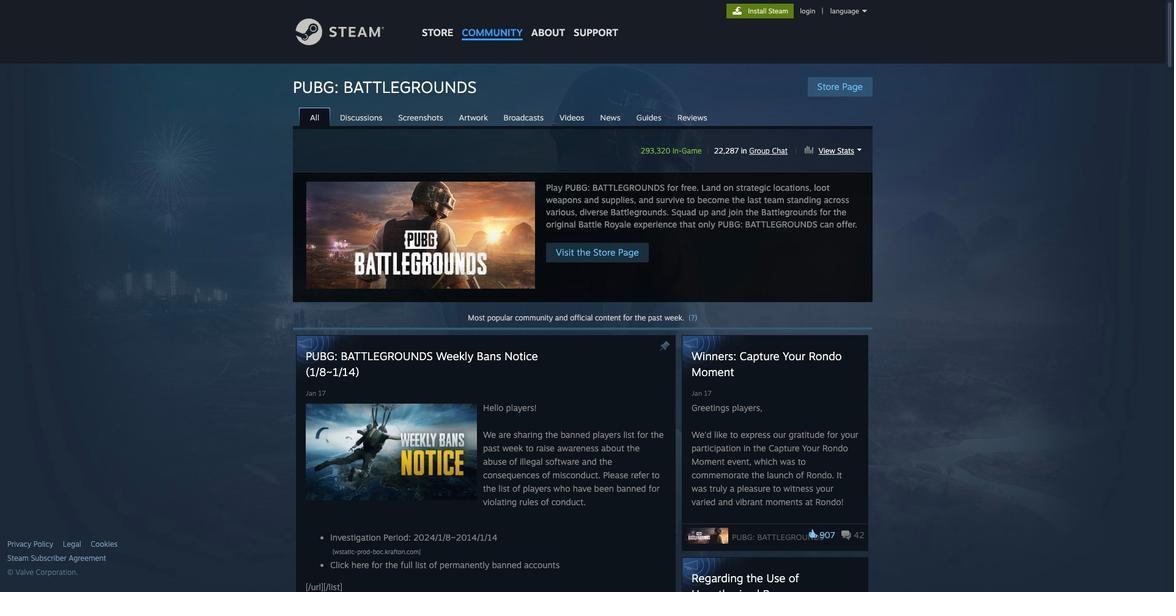 Task type: vqa. For each thing, say whether or not it's contained in the screenshot.
The Link To The Steam Homepage image
yes



Task type: describe. For each thing, give the bounding box(es) containing it.
account menu navigation
[[727, 4, 871, 18]]

global menu navigation
[[418, 0, 623, 44]]

link to the steam homepage image
[[296, 18, 403, 45]]



